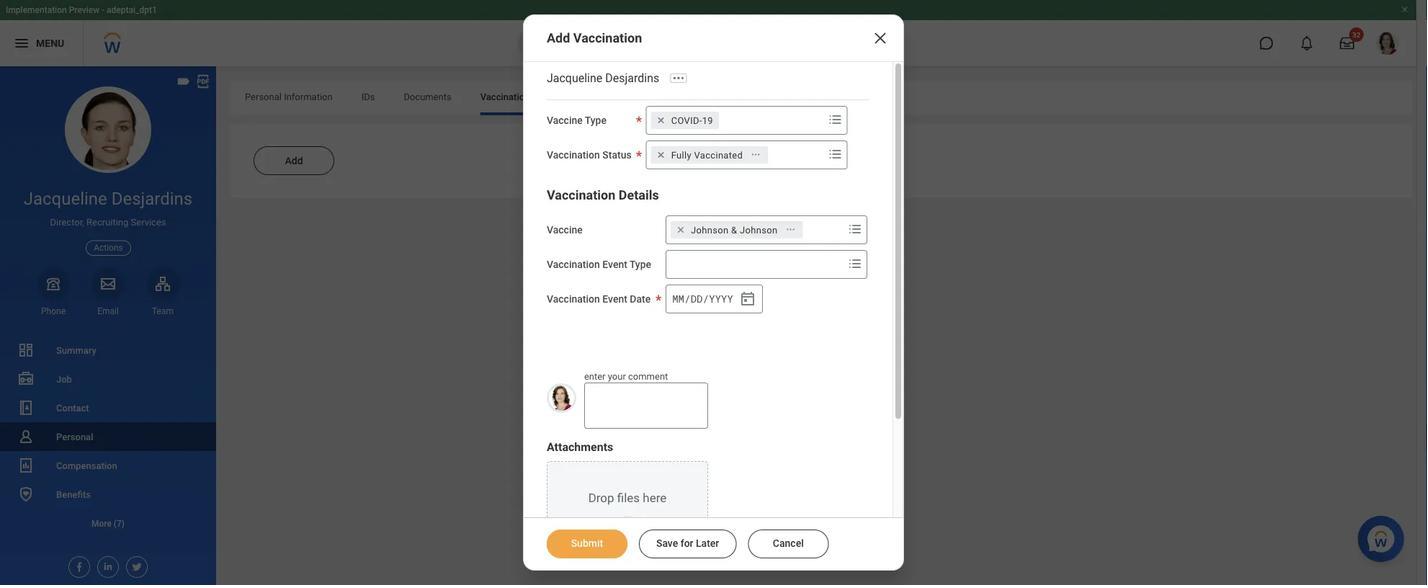 Task type: locate. For each thing, give the bounding box(es) containing it.
0 horizontal spatial jacqueline desjardins
[[24, 188, 193, 209]]

type down the workplace tests
[[585, 114, 607, 126]]

x small image
[[674, 223, 688, 237]]

covid-
[[671, 115, 702, 126]]

0 vertical spatial event
[[603, 259, 627, 270]]

1 horizontal spatial type
[[630, 259, 651, 270]]

0 vertical spatial x small image
[[654, 113, 668, 127]]

1 vertical spatial prompts image
[[827, 145, 844, 163]]

1 vertical spatial type
[[630, 259, 651, 270]]

x small image
[[654, 113, 668, 127], [654, 148, 668, 162]]

implementation
[[6, 5, 67, 15]]

add up jacqueline desjardins element
[[547, 31, 570, 46]]

vaccination
[[573, 31, 642, 46], [547, 149, 600, 161], [547, 188, 616, 203], [547, 259, 600, 270], [547, 293, 600, 305]]

view team image
[[154, 275, 171, 292]]

phone image
[[43, 275, 63, 292]]

1 x small image from the top
[[654, 113, 668, 127]]

/ right dd
[[703, 292, 709, 305]]

1 vertical spatial vaccine
[[547, 224, 583, 236]]

submit button
[[547, 530, 628, 558]]

x image
[[872, 30, 889, 47]]

jacqueline desjardins
[[547, 71, 659, 85], [24, 188, 193, 209]]

2 vertical spatial prompts image
[[847, 220, 864, 238]]

vaccination up vaccination event date
[[547, 259, 600, 270]]

phone button
[[37, 267, 70, 317]]

0 horizontal spatial desjardins
[[112, 188, 193, 209]]

2 johnson from the left
[[740, 224, 778, 235]]

x small image inside covid-19, press delete to clear value. option
[[654, 113, 668, 127]]

save for later
[[656, 538, 719, 549]]

vaccination down vaccination status
[[547, 188, 616, 203]]

type inside vaccination details group
[[630, 259, 651, 270]]

add
[[547, 31, 570, 46], [285, 155, 303, 166]]

vaccination for vaccination status
[[547, 149, 600, 161]]

johnson & johnson, press delete to clear value. option
[[671, 221, 803, 238]]

1 vertical spatial add
[[285, 155, 303, 166]]

2 vaccine from the top
[[547, 224, 583, 236]]

comment
[[628, 371, 668, 382]]

contact image
[[17, 399, 35, 416]]

desjardins up services
[[112, 188, 193, 209]]

add inside button
[[285, 155, 303, 166]]

tab list
[[231, 81, 1413, 115]]

list
[[0, 336, 216, 538]]

job
[[56, 374, 72, 384]]

contact
[[56, 402, 89, 413]]

prompts image for vaccination status
[[827, 111, 844, 128]]

jacqueline desjardins up director, recruiting services
[[24, 188, 193, 209]]

0 vertical spatial prompts image
[[827, 111, 844, 128]]

1 horizontal spatial personal
[[245, 91, 282, 102]]

type
[[585, 114, 607, 126], [630, 259, 651, 270]]

services
[[131, 217, 166, 228]]

tag image
[[176, 73, 192, 89]]

vaccination down vaccine type
[[547, 149, 600, 161]]

jacqueline inside the navigation pane "region"
[[24, 188, 107, 209]]

workplace tests
[[564, 91, 632, 102]]

event up vaccination event date
[[603, 259, 627, 270]]

jacqueline desjardins up the workplace tests
[[547, 71, 659, 85]]

vaccine up vaccination event type
[[547, 224, 583, 236]]

1 vertical spatial x small image
[[654, 148, 668, 162]]

1 / from the left
[[685, 292, 691, 305]]

jacqueline up director,
[[24, 188, 107, 209]]

vaccination down vaccination event type
[[547, 293, 600, 305]]

x small image for status
[[654, 148, 668, 162]]

vaccinated
[[694, 149, 743, 160]]

implementation preview -   adeptai_dpt1
[[6, 5, 157, 15]]

johnson
[[691, 224, 729, 235], [740, 224, 778, 235]]

0 horizontal spatial add
[[285, 155, 303, 166]]

/ right mm
[[685, 292, 691, 305]]

x small image left fully
[[654, 148, 668, 162]]

desjardins up tests
[[605, 71, 659, 85]]

email button
[[92, 267, 125, 317]]

details
[[619, 188, 659, 203]]

personal left information
[[245, 91, 282, 102]]

summary image
[[17, 342, 35, 359]]

adeptai_dpt1
[[107, 5, 157, 15]]

johnson left '&'
[[691, 224, 729, 235]]

covid-19, press delete to clear value. option
[[651, 112, 719, 129]]

1 horizontal spatial johnson
[[740, 224, 778, 235]]

jacqueline up 'workplace'
[[547, 71, 603, 85]]

desjardins inside the navigation pane "region"
[[112, 188, 193, 209]]

2 horizontal spatial personal
[[661, 91, 698, 102]]

1 vertical spatial jacqueline desjardins
[[24, 188, 193, 209]]

prompts image
[[827, 111, 844, 128], [827, 145, 844, 163], [847, 220, 864, 238]]

0 horizontal spatial jacqueline
[[24, 188, 107, 209]]

vaccination event date group
[[666, 284, 763, 313]]

0 horizontal spatial personal
[[56, 431, 93, 442]]

vaccine down 'workplace'
[[547, 114, 583, 126]]

personal notes
[[661, 91, 725, 102]]

0 vertical spatial type
[[585, 114, 607, 126]]

2 event from the top
[[603, 293, 627, 305]]

information
[[284, 91, 333, 102]]

summary
[[56, 345, 96, 356]]

type up date
[[630, 259, 651, 270]]

2 x small image from the top
[[654, 148, 668, 162]]

johnson & johnson
[[691, 224, 778, 235]]

dialog containing add vaccination
[[523, 14, 904, 585]]

-
[[102, 5, 105, 15]]

1 vertical spatial jacqueline
[[24, 188, 107, 209]]

list containing summary
[[0, 336, 216, 538]]

add for add vaccination
[[547, 31, 570, 46]]

vaccine inside vaccination details group
[[547, 224, 583, 236]]

linkedin image
[[98, 557, 114, 572]]

check
[[806, 91, 832, 102]]

vaccine for vaccine type
[[547, 114, 583, 126]]

jacqueline
[[547, 71, 603, 85], [24, 188, 107, 209]]

search image
[[531, 35, 549, 52]]

event left date
[[603, 293, 627, 305]]

x small image left the covid-
[[654, 113, 668, 127]]

1 vertical spatial desjardins
[[112, 188, 193, 209]]

0 vertical spatial vaccine
[[547, 114, 583, 126]]

1 vaccine from the top
[[547, 114, 583, 126]]

/
[[685, 292, 691, 305], [703, 292, 709, 305]]

johnson right '&'
[[740, 224, 778, 235]]

personal down contact
[[56, 431, 93, 442]]

submit
[[571, 538, 603, 549]]

event
[[603, 259, 627, 270], [603, 293, 627, 305]]

fully vaccinated
[[671, 149, 743, 160]]

1 horizontal spatial add
[[547, 31, 570, 46]]

phone jacqueline desjardins element
[[37, 305, 70, 317]]

1 vertical spatial event
[[603, 293, 627, 305]]

compensation link
[[0, 451, 216, 480]]

add down personal information
[[285, 155, 303, 166]]

desjardins
[[605, 71, 659, 85], [112, 188, 193, 209]]

1 horizontal spatial /
[[703, 292, 709, 305]]

actions button
[[86, 240, 131, 256]]

0 vertical spatial desjardins
[[605, 71, 659, 85]]

calendar image
[[739, 290, 757, 308]]

personal for personal information
[[245, 91, 282, 102]]

preview
[[69, 5, 100, 15]]

dialog
[[523, 14, 904, 585]]

view printable version (pdf) image
[[195, 73, 211, 89]]

1 horizontal spatial jacqueline desjardins
[[547, 71, 659, 85]]

event for date
[[603, 293, 627, 305]]

0 horizontal spatial /
[[685, 292, 691, 305]]

personal up covid-19, press delete to clear value. option
[[661, 91, 698, 102]]

event for type
[[603, 259, 627, 270]]

team
[[152, 306, 174, 316]]

1 horizontal spatial jacqueline
[[547, 71, 603, 85]]

1 horizontal spatial desjardins
[[605, 71, 659, 85]]

prompts image inside vaccination details group
[[847, 220, 864, 238]]

19
[[702, 115, 713, 126]]

attachments region
[[547, 440, 708, 585]]

1 event from the top
[[603, 259, 627, 270]]

vaccine
[[547, 114, 583, 126], [547, 224, 583, 236]]

vaccine for vaccine
[[547, 224, 583, 236]]

0 horizontal spatial type
[[585, 114, 607, 126]]

0 vertical spatial add
[[547, 31, 570, 46]]

0 horizontal spatial johnson
[[691, 224, 729, 235]]

mm / dd / yyyy
[[672, 292, 733, 305]]

personal
[[245, 91, 282, 102], [661, 91, 698, 102], [56, 431, 93, 442]]

prompts image for vaccination event type
[[847, 220, 864, 238]]



Task type: describe. For each thing, give the bounding box(es) containing it.
personal for personal notes
[[661, 91, 698, 102]]

dd
[[691, 292, 703, 305]]

benefits image
[[17, 486, 35, 503]]

mm
[[672, 292, 685, 305]]

johnson & johnson element
[[691, 223, 778, 236]]

vaccination details group
[[547, 186, 870, 315]]

fully vaccinated, press delete to clear value. option
[[651, 146, 768, 163]]

job image
[[17, 370, 35, 388]]

jacqueline desjardins element
[[547, 71, 668, 85]]

employee's photo (logan mcneil) image
[[547, 383, 576, 413]]

for
[[681, 538, 694, 549]]

mail image
[[99, 275, 117, 292]]

job link
[[0, 365, 216, 393]]

fully
[[671, 149, 692, 160]]

personal inside "personal" link
[[56, 431, 93, 442]]

vaccination event type
[[547, 259, 651, 270]]

summary link
[[0, 336, 216, 365]]

personal image
[[17, 428, 35, 445]]

cancel
[[773, 538, 804, 549]]

notifications large image
[[1300, 36, 1314, 50]]

your
[[608, 371, 626, 382]]

0 vertical spatial jacqueline desjardins
[[547, 71, 659, 85]]

personal information
[[245, 91, 333, 102]]

enter
[[584, 371, 606, 382]]

workplace
[[564, 91, 607, 102]]

team link
[[146, 267, 179, 317]]

add for add
[[285, 155, 303, 166]]

related actions image
[[786, 225, 796, 235]]

email
[[97, 306, 119, 316]]

navigation pane region
[[0, 66, 216, 585]]

recruiting
[[87, 217, 129, 228]]

jacqueline desjardins inside the navigation pane "region"
[[24, 188, 193, 209]]

tests
[[610, 91, 632, 102]]

documents
[[404, 91, 452, 102]]

Vaccination Event Type field
[[667, 251, 844, 277]]

status
[[603, 149, 632, 161]]

tab list containing personal information
[[231, 81, 1413, 115]]

vaccination for vaccination event date
[[547, 293, 600, 305]]

prompts image
[[847, 255, 864, 272]]

background
[[754, 91, 804, 102]]

action bar region
[[524, 518, 904, 558]]

vaccination details button
[[547, 188, 659, 203]]

benefits link
[[0, 480, 216, 509]]

covid-19 element
[[671, 114, 713, 127]]

close environment banner image
[[1401, 5, 1409, 14]]

vaccination for vaccination event type
[[547, 259, 600, 270]]

inbox large image
[[1340, 36, 1355, 50]]

ids
[[361, 91, 375, 102]]

compensation
[[56, 460, 117, 471]]

0 vertical spatial jacqueline
[[547, 71, 603, 85]]

vaccination up jacqueline desjardins element
[[573, 31, 642, 46]]

fully vaccinated element
[[671, 148, 743, 161]]

covid-19
[[671, 115, 713, 126]]

related actions image
[[751, 150, 761, 160]]

vaccination details
[[547, 188, 659, 203]]

phone
[[41, 306, 66, 316]]

facebook image
[[69, 557, 85, 573]]

yyyy
[[709, 292, 733, 305]]

personal link
[[0, 422, 216, 451]]

enter your comment text field
[[584, 383, 708, 429]]

x small image for type
[[654, 113, 668, 127]]

profile logan mcneil element
[[1368, 27, 1408, 59]]

vaccinations
[[480, 91, 535, 102]]

vaccination for vaccination details
[[547, 188, 616, 203]]

cancel button
[[748, 530, 829, 558]]

vaccination event date
[[547, 293, 651, 305]]

compensation image
[[17, 457, 35, 474]]

later
[[696, 538, 719, 549]]

vaccination status
[[547, 149, 632, 161]]

benefits
[[56, 489, 91, 500]]

twitter image
[[127, 557, 143, 573]]

date
[[630, 293, 651, 305]]

1 johnson from the left
[[691, 224, 729, 235]]

email jacqueline desjardins element
[[92, 305, 125, 317]]

actions
[[94, 243, 123, 253]]

add button
[[254, 146, 334, 175]]

add vaccination
[[547, 31, 642, 46]]

save
[[656, 538, 678, 549]]

contact link
[[0, 393, 216, 422]]

save for later button
[[639, 530, 737, 558]]

implementation preview -   adeptai_dpt1 banner
[[0, 0, 1417, 66]]

director,
[[50, 217, 84, 228]]

attachments
[[547, 440, 613, 454]]

director, recruiting services
[[50, 217, 166, 228]]

notes
[[700, 91, 725, 102]]

2 / from the left
[[703, 292, 709, 305]]

team jacqueline desjardins element
[[146, 305, 179, 317]]

&
[[731, 224, 737, 235]]

background check
[[754, 91, 832, 102]]

enter your comment
[[584, 371, 668, 382]]

vaccine type
[[547, 114, 607, 126]]



Task type: vqa. For each thing, say whether or not it's contained in the screenshot.
main content
no



